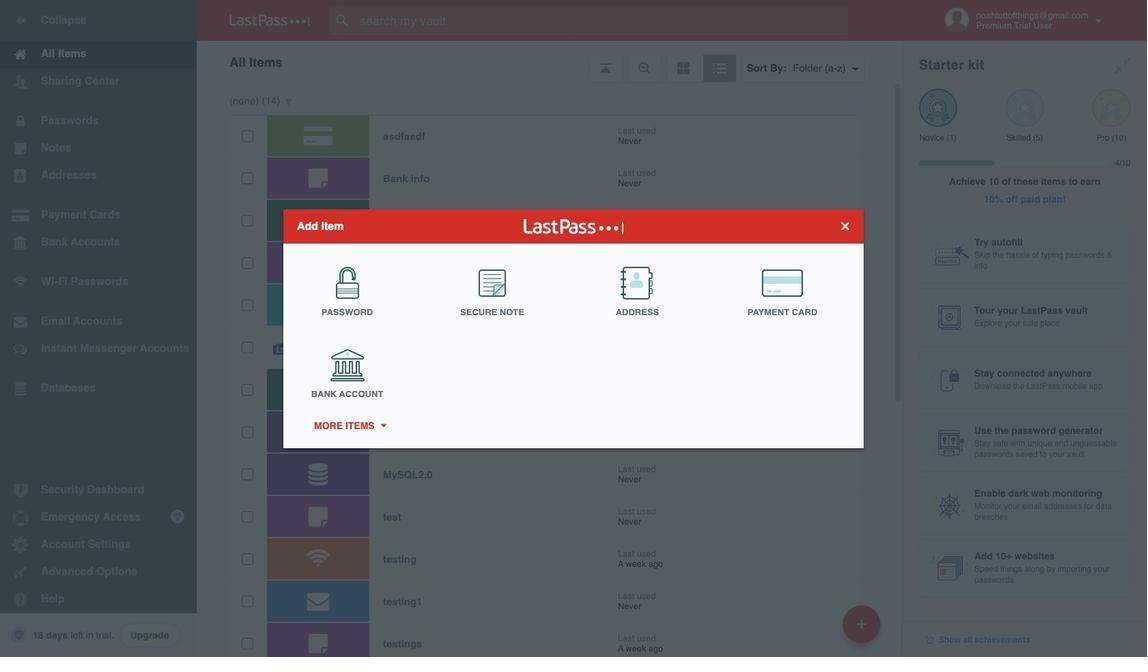 Task type: locate. For each thing, give the bounding box(es) containing it.
lastpass image
[[229, 14, 310, 27]]

Search search field
[[329, 5, 875, 36]]

caret right image
[[378, 424, 388, 427]]

new item navigation
[[838, 602, 889, 658]]

main navigation navigation
[[0, 0, 197, 658]]

dialog
[[283, 209, 864, 448]]

vault options navigation
[[197, 41, 903, 82]]

new item image
[[857, 620, 866, 629]]

search my vault text field
[[329, 5, 875, 36]]



